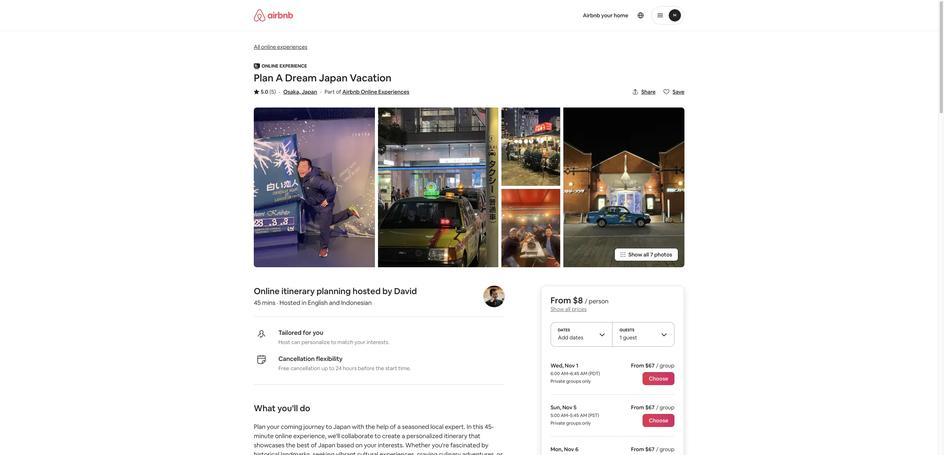 Task type: describe. For each thing, give the bounding box(es) containing it.
planning
[[317, 286, 351, 297]]

1 vertical spatial the
[[366, 423, 375, 431]]

in
[[302, 299, 307, 307]]

sun,
[[551, 405, 561, 411]]

time.
[[398, 365, 411, 372]]

group for 5
[[660, 405, 675, 411]]

airbnb your home link
[[578, 7, 633, 23]]

share
[[641, 88, 656, 95]]

am–6:45
[[561, 371, 579, 377]]

nov for sun,
[[562, 405, 572, 411]]

all
[[254, 43, 260, 50]]

craving
[[417, 451, 438, 456]]

personalize
[[301, 339, 330, 346]]

minute
[[254, 433, 274, 441]]

from $8 / person show all prices
[[551, 295, 609, 313]]

1 horizontal spatial a
[[402, 433, 405, 441]]

flexibility
[[316, 355, 343, 363]]

private for wed,
[[551, 379, 565, 385]]

hosted
[[353, 286, 381, 297]]

(pdt)
[[588, 371, 600, 377]]

experience,
[[293, 433, 326, 441]]

your up cultural
[[364, 442, 377, 450]]

airbnb your home
[[583, 12, 628, 19]]

6
[[575, 446, 578, 453]]

in
[[467, 423, 472, 431]]

coming
[[281, 423, 302, 431]]

am–5:45
[[561, 413, 579, 419]]

what you'll do
[[254, 403, 310, 414]]

experiences
[[277, 43, 307, 50]]

osaka, japan link
[[283, 88, 317, 95]]

interests. inside plan your coming journey to japan with the help of a seasoned local expert. in this 45- minute online experience, we'll collaborate to create a personalized itinerary that showcases the best of japan based on your interests. whether you're fascinated by historical landmarks, seeking vibrant cultural experiences, craving culinary adventures,
[[378, 442, 404, 450]]

vacation
[[350, 72, 392, 85]]

save
[[673, 88, 685, 95]]

nov for mon,
[[564, 446, 574, 453]]

your up 'minute'
[[267, 423, 280, 431]]

show all 7 photos link
[[615, 248, 678, 261]]

5
[[574, 405, 577, 411]]

5:00
[[551, 413, 560, 419]]

interests. inside tailored for you host can personalize to match your interests.
[[367, 339, 390, 346]]

expert.
[[445, 423, 465, 431]]

guests 1 guest
[[620, 328, 637, 341]]

part
[[325, 88, 335, 95]]

seasoned
[[402, 423, 429, 431]]

all online experiences link
[[254, 43, 307, 51]]

· inside online itinerary planning hosted by david 45 mins · hosted in english and indonesian
[[277, 299, 278, 307]]

add
[[558, 335, 568, 341]]

0 vertical spatial online
[[361, 88, 377, 95]]

can
[[291, 339, 300, 346]]

7
[[650, 251, 653, 258]]

experience
[[279, 63, 307, 69]]

hosted
[[280, 299, 300, 307]]

on
[[355, 442, 363, 450]]

mon, nov 6
[[551, 446, 578, 453]]

best
[[297, 442, 310, 450]]

by david
[[382, 286, 417, 297]]

2 horizontal spatial of
[[390, 423, 396, 431]]

showcases
[[254, 442, 285, 450]]

that
[[469, 433, 480, 441]]

airbnb online experiences link
[[342, 88, 409, 95]]

vibrant
[[336, 451, 356, 456]]

create
[[382, 433, 400, 441]]

all online experiences
[[254, 43, 307, 50]]

online
[[262, 63, 279, 69]]

match
[[337, 339, 353, 346]]

choose for 5
[[649, 418, 668, 425]]

whether
[[405, 442, 431, 450]]

2 horizontal spatial ·
[[320, 88, 322, 95]]

person
[[589, 298, 609, 306]]

45
[[254, 299, 261, 307]]

osaka,
[[283, 88, 301, 95]]

prices
[[572, 306, 587, 313]]

culinary
[[439, 451, 461, 456]]

choose link for sun, nov 5
[[643, 415, 675, 428]]

(pst)
[[588, 413, 599, 419]]

you
[[313, 329, 323, 337]]

only for 1
[[582, 379, 591, 385]]

dates
[[570, 335, 583, 341]]

all inside from $8 / person show all prices
[[565, 306, 571, 313]]

save button
[[660, 85, 688, 98]]

$8
[[573, 295, 583, 306]]

5.0 (5)
[[261, 88, 276, 95]]

(5)
[[269, 88, 276, 95]]

host
[[278, 339, 290, 346]]

the inside 'cancellation flexibility free cancellation up to 24 hours before the start time.'
[[376, 365, 384, 372]]

online inside online itinerary planning hosted by david 45 mins · hosted in english and indonesian
[[254, 286, 280, 297]]

collaborate
[[341, 433, 373, 441]]

plan your coming journey to japan with the help of a seasoned local expert. in this 45- minute online experience, we'll collaborate to create a personalized itinerary that showcases the best of japan based on your interests. whether you're fascinated by historical landmarks, seeking vibrant cultural experiences, craving culinary adventures,
[[254, 423, 503, 456]]

0 vertical spatial online
[[261, 43, 276, 50]]

you're
[[432, 442, 449, 450]]

a
[[276, 72, 283, 85]]

show inside from $8 / person show all prices
[[551, 306, 564, 313]]

mon,
[[551, 446, 563, 453]]



Task type: vqa. For each thing, say whether or not it's contained in the screenshot.
the rightmost itinerary
yes



Task type: locate. For each thing, give the bounding box(es) containing it.
· right (5)
[[279, 88, 280, 95]]

only inside sun, nov 5 5:00 am–5:45 am (pst) private groups only
[[582, 421, 591, 427]]

wed, nov 1 6:00 am–6:45 am (pdt) private groups only
[[551, 363, 600, 385]]

1 vertical spatial only
[[582, 421, 591, 427]]

nov inside wed, nov 1 6:00 am–6:45 am (pdt) private groups only
[[565, 363, 575, 370]]

am inside sun, nov 5 5:00 am–5:45 am (pst) private groups only
[[580, 413, 587, 419]]

all left prices
[[565, 306, 571, 313]]

interests. up before
[[367, 339, 390, 346]]

0 horizontal spatial 1
[[576, 363, 578, 370]]

0 vertical spatial 1
[[620, 335, 622, 341]]

with
[[352, 423, 364, 431]]

1 vertical spatial online
[[275, 433, 292, 441]]

you'll
[[277, 403, 298, 414]]

2 plan from the top
[[254, 423, 266, 431]]

cancellation
[[291, 365, 320, 372]]

2 from $67 / group from the top
[[631, 405, 675, 411]]

experience cover photo image
[[254, 108, 375, 268], [254, 108, 375, 268]]

1 vertical spatial of
[[390, 423, 396, 431]]

· left part
[[320, 88, 322, 95]]

cancellation flexibility free cancellation up to 24 hours before the start time.
[[278, 355, 411, 372]]

online down the vacation
[[361, 88, 377, 95]]

plan
[[254, 72, 273, 85], [254, 423, 266, 431]]

from $67 / group for 1
[[631, 363, 675, 370]]

experience photo 1 image
[[378, 108, 498, 268], [378, 108, 498, 268]]

based
[[337, 442, 354, 450]]

1
[[620, 335, 622, 341], [576, 363, 578, 370]]

0 horizontal spatial airbnb
[[342, 88, 360, 95]]

online experience
[[262, 63, 307, 69]]

groups inside sun, nov 5 5:00 am–5:45 am (pst) private groups only
[[566, 421, 581, 427]]

3 $67 from the top
[[645, 446, 655, 453]]

for
[[303, 329, 311, 337]]

online right all
[[261, 43, 276, 50]]

show
[[628, 251, 642, 258], [551, 306, 564, 313]]

experience photo 4 image
[[563, 108, 685, 268], [563, 108, 685, 268]]

groups inside wed, nov 1 6:00 am–6:45 am (pdt) private groups only
[[566, 379, 581, 385]]

private for sun,
[[551, 421, 565, 427]]

online inside plan your coming journey to japan with the help of a seasoned local expert. in this 45- minute online experience, we'll collaborate to create a personalized itinerary that showcases the best of japan based on your interests. whether you're fascinated by historical landmarks, seeking vibrant cultural experiences, craving culinary adventures,
[[275, 433, 292, 441]]

only down (pst)
[[582, 421, 591, 427]]

0 horizontal spatial a
[[397, 423, 401, 431]]

online
[[261, 43, 276, 50], [275, 433, 292, 441]]

airbnb right part
[[342, 88, 360, 95]]

itinerary inside plan your coming journey to japan with the help of a seasoned local expert. in this 45- minute online experience, we'll collaborate to create a personalized itinerary that showcases the best of japan based on your interests. whether you're fascinated by historical landmarks, seeking vibrant cultural experiences, craving culinary adventures,
[[444, 433, 467, 441]]

japan up part
[[319, 72, 348, 85]]

1 horizontal spatial the
[[366, 423, 375, 431]]

nov up the 'am–6:45'
[[565, 363, 575, 370]]

3 from $67 / group from the top
[[631, 446, 675, 453]]

1 horizontal spatial of
[[336, 88, 341, 95]]

1 vertical spatial nov
[[562, 405, 572, 411]]

to inside 'cancellation flexibility free cancellation up to 24 hours before the start time.'
[[329, 365, 334, 372]]

nov inside sun, nov 5 5:00 am–5:45 am (pst) private groups only
[[562, 405, 572, 411]]

0 vertical spatial show
[[628, 251, 642, 258]]

to up "we'll"
[[326, 423, 332, 431]]

a up create
[[397, 423, 401, 431]]

up
[[322, 365, 328, 372]]

am left (pdt)
[[580, 371, 587, 377]]

nov left 5
[[562, 405, 572, 411]]

3 group from the top
[[660, 446, 675, 453]]

1 vertical spatial itinerary
[[444, 433, 467, 441]]

dates
[[558, 328, 570, 333]]

seeking
[[313, 451, 335, 456]]

1 vertical spatial online
[[254, 286, 280, 297]]

itinerary
[[281, 286, 315, 297], [444, 433, 467, 441]]

1 $67 from the top
[[645, 363, 655, 370]]

show all prices button
[[551, 306, 587, 313]]

dates add dates
[[558, 328, 583, 341]]

only inside wed, nov 1 6:00 am–6:45 am (pdt) private groups only
[[582, 379, 591, 385]]

interests. down create
[[378, 442, 404, 450]]

to
[[331, 339, 336, 346], [329, 365, 334, 372], [326, 423, 332, 431], [375, 433, 381, 441]]

am left (pst)
[[580, 413, 587, 419]]

to left 24
[[329, 365, 334, 372]]

to down help
[[375, 433, 381, 441]]

0 horizontal spatial show
[[551, 306, 564, 313]]

from $67 / group for 5
[[631, 405, 675, 411]]

0 vertical spatial choose
[[649, 376, 668, 383]]

online down "coming"
[[275, 433, 292, 441]]

1 vertical spatial all
[[565, 306, 571, 313]]

free
[[278, 365, 289, 372]]

groups for 1
[[566, 379, 581, 385]]

photos
[[654, 251, 672, 258]]

2 horizontal spatial the
[[376, 365, 384, 372]]

from
[[551, 295, 571, 306], [631, 363, 644, 370], [631, 405, 644, 411], [631, 446, 644, 453]]

experience photo 3 image
[[502, 189, 560, 268], [502, 189, 560, 268]]

private inside wed, nov 1 6:00 am–6:45 am (pdt) private groups only
[[551, 379, 565, 385]]

japan up "we'll"
[[333, 423, 351, 431]]

1 vertical spatial interests.
[[378, 442, 404, 450]]

0 vertical spatial interests.
[[367, 339, 390, 346]]

1 vertical spatial groups
[[566, 421, 581, 427]]

itinerary down 'expert.'
[[444, 433, 467, 441]]

hours
[[343, 365, 357, 372]]

1 vertical spatial a
[[402, 433, 405, 441]]

1 am from the top
[[580, 371, 587, 377]]

2 choose from the top
[[649, 418, 668, 425]]

1 horizontal spatial ·
[[279, 88, 280, 95]]

2 only from the top
[[582, 421, 591, 427]]

tailored for you host can personalize to match your interests.
[[278, 329, 390, 346]]

1 vertical spatial $67
[[645, 405, 655, 411]]

6:00
[[551, 371, 560, 377]]

private down 6:00
[[551, 379, 565, 385]]

sun, nov 5 5:00 am–5:45 am (pst) private groups only
[[551, 405, 599, 427]]

what
[[254, 403, 276, 414]]

guest
[[623, 335, 637, 341]]

online up mins
[[254, 286, 280, 297]]

1 horizontal spatial all
[[644, 251, 649, 258]]

1 plan from the top
[[254, 72, 273, 85]]

1 horizontal spatial airbnb
[[583, 12, 600, 19]]

online itinerary planning hosted by david 45 mins · hosted in english and indonesian
[[254, 286, 417, 307]]

historical
[[254, 451, 279, 456]]

cultural
[[357, 451, 378, 456]]

1 choose link from the top
[[643, 373, 675, 386]]

group for 1
[[660, 363, 675, 370]]

/ inside from $8 / person show all prices
[[585, 298, 587, 306]]

japan up seeking
[[318, 442, 335, 450]]

group
[[660, 363, 675, 370], [660, 405, 675, 411], [660, 446, 675, 453]]

1 horizontal spatial 1
[[620, 335, 622, 341]]

0 vertical spatial groups
[[566, 379, 581, 385]]

do
[[300, 403, 310, 414]]

0 vertical spatial the
[[376, 365, 384, 372]]

1 group from the top
[[660, 363, 675, 370]]

1 groups from the top
[[566, 379, 581, 385]]

2 group from the top
[[660, 405, 675, 411]]

1 vertical spatial choose link
[[643, 415, 675, 428]]

nov for wed,
[[565, 363, 575, 370]]

1 vertical spatial private
[[551, 421, 565, 427]]

private down 5:00
[[551, 421, 565, 427]]

0 vertical spatial a
[[397, 423, 401, 431]]

online
[[361, 88, 377, 95], [254, 286, 280, 297]]

0 vertical spatial from $67 / group
[[631, 363, 675, 370]]

nov left 6
[[564, 446, 574, 453]]

airbnb inside profile 'element'
[[583, 12, 600, 19]]

wed,
[[551, 363, 564, 370]]

home
[[614, 12, 628, 19]]

only down (pdt)
[[582, 379, 591, 385]]

experiences
[[378, 88, 409, 95]]

plan for plan your coming journey to japan with the help of a seasoned local expert. in this 45- minute online experience, we'll collaborate to create a personalized itinerary that showcases the best of japan based on your interests. whether you're fascinated by historical landmarks, seeking vibrant cultural experiences, craving culinary adventures,
[[254, 423, 266, 431]]

1 vertical spatial am
[[580, 413, 587, 419]]

2 vertical spatial of
[[311, 442, 317, 450]]

45-
[[485, 423, 494, 431]]

1 up the 'am–6:45'
[[576, 363, 578, 370]]

24
[[336, 365, 342, 372]]

2 vertical spatial the
[[286, 442, 295, 450]]

profile element
[[478, 0, 685, 31]]

0 horizontal spatial all
[[565, 306, 571, 313]]

$67 for 1
[[645, 363, 655, 370]]

private
[[551, 379, 565, 385], [551, 421, 565, 427]]

a
[[397, 423, 401, 431], [402, 433, 405, 441]]

2 vertical spatial nov
[[564, 446, 574, 453]]

0 vertical spatial private
[[551, 379, 565, 385]]

0 vertical spatial all
[[644, 251, 649, 258]]

plan a dream japan vacation
[[254, 72, 392, 85]]

0 vertical spatial $67
[[645, 363, 655, 370]]

groups for 5
[[566, 421, 581, 427]]

am for sun, nov 5
[[580, 413, 587, 419]]

5.0
[[261, 88, 268, 95]]

of
[[336, 88, 341, 95], [390, 423, 396, 431], [311, 442, 317, 450]]

2 choose link from the top
[[643, 415, 675, 428]]

0 horizontal spatial online
[[254, 286, 280, 297]]

1 private from the top
[[551, 379, 565, 385]]

0 vertical spatial itinerary
[[281, 286, 315, 297]]

1 vertical spatial show
[[551, 306, 564, 313]]

0 vertical spatial nov
[[565, 363, 575, 370]]

itinerary up in
[[281, 286, 315, 297]]

by
[[481, 442, 488, 450]]

choose for 1
[[649, 376, 668, 383]]

experience photo 2 image
[[502, 108, 560, 186], [502, 108, 560, 186]]

plan for plan a dream japan vacation
[[254, 72, 273, 85]]

1 vertical spatial from $67 / group
[[631, 405, 675, 411]]

your left home
[[601, 12, 613, 19]]

experiences,
[[380, 451, 416, 456]]

show all 7 photos
[[628, 251, 672, 258]]

groups down am–5:45 at the right of page
[[566, 421, 581, 427]]

journey
[[303, 423, 325, 431]]

guests
[[620, 328, 634, 333]]

0 vertical spatial am
[[580, 371, 587, 377]]

0 vertical spatial only
[[582, 379, 591, 385]]

before
[[358, 365, 375, 372]]

1 only from the top
[[582, 379, 591, 385]]

0 horizontal spatial itinerary
[[281, 286, 315, 297]]

am inside wed, nov 1 6:00 am–6:45 am (pdt) private groups only
[[580, 371, 587, 377]]

we'll
[[328, 433, 340, 441]]

plan down online
[[254, 72, 273, 85]]

0 horizontal spatial the
[[286, 442, 295, 450]]

1 vertical spatial airbnb
[[342, 88, 360, 95]]

plan inside plan your coming journey to japan with the help of a seasoned local expert. in this 45- minute online experience, we'll collaborate to create a personalized itinerary that showcases the best of japan based on your interests. whether you're fascinated by historical landmarks, seeking vibrant cultural experiences, craving culinary adventures,
[[254, 423, 266, 431]]

1 vertical spatial 1
[[576, 363, 578, 370]]

choose link for wed, nov 1
[[643, 373, 675, 386]]

2 am from the top
[[580, 413, 587, 419]]

only
[[582, 379, 591, 385], [582, 421, 591, 427]]

the
[[376, 365, 384, 372], [366, 423, 375, 431], [286, 442, 295, 450]]

only for 5
[[582, 421, 591, 427]]

1 from $67 / group from the top
[[631, 363, 675, 370]]

2 vertical spatial group
[[660, 446, 675, 453]]

all left 7
[[644, 251, 649, 258]]

learn more about the host, david. image
[[484, 286, 505, 308], [484, 286, 505, 308]]

2 vertical spatial $67
[[645, 446, 655, 453]]

0 vertical spatial airbnb
[[583, 12, 600, 19]]

1 inside wed, nov 1 6:00 am–6:45 am (pdt) private groups only
[[576, 363, 578, 370]]

1 horizontal spatial itinerary
[[444, 433, 467, 441]]

show left 7
[[628, 251, 642, 258]]

of up create
[[390, 423, 396, 431]]

$67 for 5
[[645, 405, 655, 411]]

am for wed, nov 1
[[580, 371, 587, 377]]

from inside from $8 / person show all prices
[[551, 295, 571, 306]]

choose
[[649, 376, 668, 383], [649, 418, 668, 425]]

japan
[[319, 72, 348, 85], [302, 88, 317, 95], [333, 423, 351, 431], [318, 442, 335, 450]]

indonesian
[[341, 299, 372, 307]]

english
[[308, 299, 328, 307]]

2 $67 from the top
[[645, 405, 655, 411]]

· osaka, japan · part of airbnb online experiences
[[279, 88, 409, 95]]

0 vertical spatial choose link
[[643, 373, 675, 386]]

0 vertical spatial of
[[336, 88, 341, 95]]

local
[[430, 423, 444, 431]]

private inside sun, nov 5 5:00 am–5:45 am (pst) private groups only
[[551, 421, 565, 427]]

tailored
[[278, 329, 302, 337]]

plan up 'minute'
[[254, 423, 266, 431]]

a right create
[[402, 433, 405, 441]]

your inside profile 'element'
[[601, 12, 613, 19]]

this
[[473, 423, 483, 431]]

the up the landmarks,
[[286, 442, 295, 450]]

of right part
[[336, 88, 341, 95]]

0 horizontal spatial of
[[311, 442, 317, 450]]

groups down the 'am–6:45'
[[566, 379, 581, 385]]

2 private from the top
[[551, 421, 565, 427]]

fascinated
[[450, 442, 480, 450]]

of down experience,
[[311, 442, 317, 450]]

dream
[[285, 72, 317, 85]]

your inside tailored for you host can personalize to match your interests.
[[354, 339, 366, 346]]

personalized
[[406, 433, 443, 441]]

the left start
[[376, 365, 384, 372]]

1 choose from the top
[[649, 376, 668, 383]]

0 vertical spatial plan
[[254, 72, 273, 85]]

1 vertical spatial plan
[[254, 423, 266, 431]]

1 horizontal spatial show
[[628, 251, 642, 258]]

mins
[[262, 299, 275, 307]]

to inside tailored for you host can personalize to match your interests.
[[331, 339, 336, 346]]

airbnb left home
[[583, 12, 600, 19]]

show left prices
[[551, 306, 564, 313]]

2 groups from the top
[[566, 421, 581, 427]]

your right match
[[354, 339, 366, 346]]

share button
[[629, 85, 659, 98]]

2 vertical spatial from $67 / group
[[631, 446, 675, 453]]

1 inside guests 1 guest
[[620, 335, 622, 341]]

0 horizontal spatial ·
[[277, 299, 278, 307]]

/
[[585, 298, 587, 306], [656, 363, 659, 370], [656, 405, 659, 411], [656, 446, 659, 453]]

the left help
[[366, 423, 375, 431]]

1 horizontal spatial online
[[361, 88, 377, 95]]

1 vertical spatial group
[[660, 405, 675, 411]]

· right mins
[[277, 299, 278, 307]]

itinerary inside online itinerary planning hosted by david 45 mins · hosted in english and indonesian
[[281, 286, 315, 297]]

0 vertical spatial group
[[660, 363, 675, 370]]

1 left guest
[[620, 335, 622, 341]]

to left match
[[331, 339, 336, 346]]

1 vertical spatial choose
[[649, 418, 668, 425]]

japan down dream
[[302, 88, 317, 95]]

airbnb
[[583, 12, 600, 19], [342, 88, 360, 95]]



